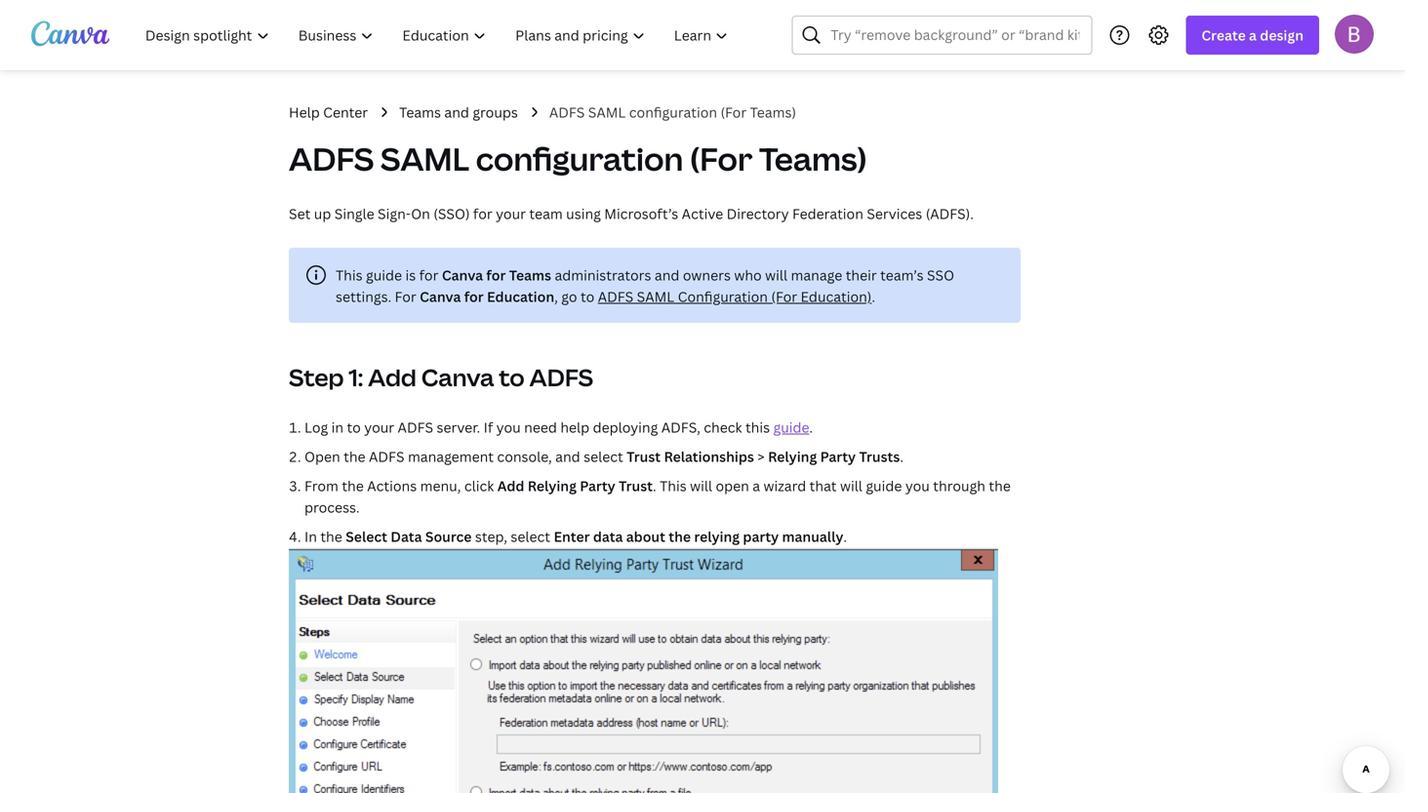 Task type: locate. For each thing, give the bounding box(es) containing it.
on
[[411, 205, 430, 223]]

teams)
[[750, 103, 797, 122], [760, 138, 868, 180]]

configuration inside 'link'
[[630, 103, 718, 122]]

2 horizontal spatial saml
[[637, 288, 675, 306]]

this up settings.
[[336, 266, 363, 285]]

through
[[934, 477, 986, 496]]

(for
[[721, 103, 747, 122], [690, 138, 753, 180], [772, 288, 798, 306]]

canva down the this guide is for canva for teams
[[420, 288, 461, 306]]

will down relationships
[[690, 477, 713, 496]]

adfs up log in to your adfs server. if you need help deploying adfs, check this guide .
[[530, 362, 594, 393]]

2 vertical spatial guide
[[866, 477, 903, 496]]

help center
[[289, 103, 368, 122]]

will
[[766, 266, 788, 285], [690, 477, 713, 496], [841, 477, 863, 496]]

select
[[346, 528, 388, 546]]

the right in
[[321, 528, 342, 546]]

canva right is
[[442, 266, 483, 285]]

0 horizontal spatial saml
[[381, 138, 470, 180]]

0 horizontal spatial and
[[445, 103, 470, 122]]

team
[[530, 205, 563, 223]]

teams up education
[[509, 266, 552, 285]]

sign-
[[378, 205, 411, 223]]

to right in
[[347, 418, 361, 437]]

groups
[[473, 103, 518, 122]]

data
[[593, 528, 623, 546]]

will right who
[[766, 266, 788, 285]]

configuration
[[630, 103, 718, 122], [476, 138, 684, 180]]

saml
[[589, 103, 626, 122], [381, 138, 470, 180], [637, 288, 675, 306]]

this
[[336, 266, 363, 285], [660, 477, 687, 496]]

1 vertical spatial a
[[753, 477, 761, 496]]

help center link
[[289, 102, 368, 123]]

configuration
[[678, 288, 768, 306]]

your left team
[[496, 205, 526, 223]]

Try "remove background" or "brand kit" search field
[[831, 17, 1080, 54]]

2 vertical spatial (for
[[772, 288, 798, 306]]

0 vertical spatial add
[[368, 362, 417, 393]]

a
[[1250, 26, 1258, 44], [753, 477, 761, 496]]

server.
[[437, 418, 481, 437]]

party up that at the bottom of the page
[[821, 448, 856, 466]]

1 vertical spatial select
[[511, 528, 551, 546]]

0 horizontal spatial to
[[347, 418, 361, 437]]

and left groups
[[445, 103, 470, 122]]

for up education
[[487, 266, 506, 285]]

select down deploying
[[584, 448, 624, 466]]

adfs saml configuration (for teams) link
[[550, 102, 797, 123]]

1 horizontal spatial to
[[499, 362, 525, 393]]

0 vertical spatial guide
[[366, 266, 402, 285]]

0 vertical spatial a
[[1250, 26, 1258, 44]]

adfs down help center 'link'
[[289, 138, 374, 180]]

teams right the center on the left top of the page
[[399, 103, 441, 122]]

adfs saml configuration (for teams)
[[550, 103, 797, 122], [289, 138, 868, 180]]

1 horizontal spatial this
[[660, 477, 687, 496]]

1 horizontal spatial party
[[821, 448, 856, 466]]

1 horizontal spatial and
[[556, 448, 581, 466]]

1 horizontal spatial saml
[[589, 103, 626, 122]]

0 vertical spatial you
[[497, 418, 521, 437]]

teams) inside 'link'
[[750, 103, 797, 122]]

0 vertical spatial configuration
[[630, 103, 718, 122]]

a inside dropdown button
[[1250, 26, 1258, 44]]

0 horizontal spatial select
[[511, 528, 551, 546]]

check
[[704, 418, 743, 437]]

0 vertical spatial select
[[584, 448, 624, 466]]

(for inside 'link'
[[721, 103, 747, 122]]

and up 'canva for education , go to adfs saml configuration (for education) .'
[[655, 266, 680, 285]]

0 horizontal spatial add
[[368, 362, 417, 393]]

relationships
[[664, 448, 755, 466]]

1 vertical spatial canva
[[420, 288, 461, 306]]

add right click
[[498, 477, 525, 496]]

a left design
[[1250, 26, 1258, 44]]

directory
[[727, 205, 789, 223]]

0 horizontal spatial your
[[364, 418, 395, 437]]

1 horizontal spatial relying
[[769, 448, 818, 466]]

1 vertical spatial this
[[660, 477, 687, 496]]

in the select data source step, select enter data about the relying party manually .
[[305, 528, 848, 546]]

1 vertical spatial trust
[[619, 477, 653, 496]]

relying down console,
[[528, 477, 577, 496]]

for right is
[[419, 266, 439, 285]]

trust down deploying
[[627, 448, 661, 466]]

1 vertical spatial to
[[499, 362, 525, 393]]

the up process.
[[342, 477, 364, 496]]

select right step,
[[511, 528, 551, 546]]

microsoft's
[[605, 205, 679, 223]]

party down open the adfs management console, and select trust relationships > relying party trusts .
[[580, 477, 616, 496]]

menu,
[[420, 477, 461, 496]]

.
[[872, 288, 876, 306], [810, 418, 813, 437], [901, 448, 904, 466], [653, 477, 657, 496], [844, 528, 848, 546]]

education
[[487, 288, 555, 306]]

0 horizontal spatial this
[[336, 266, 363, 285]]

and for administrators
[[655, 266, 680, 285]]

to right go on the top
[[581, 288, 595, 306]]

to up need
[[499, 362, 525, 393]]

who
[[735, 266, 762, 285]]

the for open the adfs management console, and select trust relationships > relying party trusts .
[[344, 448, 366, 466]]

bob builder image
[[1336, 14, 1375, 53]]

0 vertical spatial relying
[[769, 448, 818, 466]]

party
[[821, 448, 856, 466], [580, 477, 616, 496]]

about
[[627, 528, 666, 546]]

add
[[368, 362, 417, 393], [498, 477, 525, 496]]

trusts
[[860, 448, 901, 466]]

1 horizontal spatial add
[[498, 477, 525, 496]]

your right in
[[364, 418, 395, 437]]

1 vertical spatial (for
[[690, 138, 753, 180]]

1 horizontal spatial you
[[906, 477, 930, 496]]

you
[[497, 418, 521, 437], [906, 477, 930, 496]]

(adfs).
[[926, 205, 974, 223]]

you right if
[[497, 418, 521, 437]]

will right that at the bottom of the page
[[841, 477, 863, 496]]

teams and groups
[[399, 103, 518, 122]]

the
[[344, 448, 366, 466], [342, 477, 364, 496], [989, 477, 1011, 496], [321, 528, 342, 546], [669, 528, 691, 546]]

the right open on the left
[[344, 448, 366, 466]]

1 vertical spatial you
[[906, 477, 930, 496]]

saml inside 'link'
[[589, 103, 626, 122]]

that
[[810, 477, 837, 496]]

a right open
[[753, 477, 761, 496]]

2 vertical spatial canva
[[422, 362, 494, 393]]

the for from the actions menu, click add relying party trust
[[342, 477, 364, 496]]

add right 1:
[[368, 362, 417, 393]]

2 horizontal spatial and
[[655, 266, 680, 285]]

to
[[581, 288, 595, 306], [499, 362, 525, 393], [347, 418, 361, 437]]

and inside administrators and owners who will manage their team's sso settings. for
[[655, 266, 680, 285]]

0 vertical spatial saml
[[589, 103, 626, 122]]

your
[[496, 205, 526, 223], [364, 418, 395, 437]]

0 vertical spatial your
[[496, 205, 526, 223]]

relying
[[769, 448, 818, 466], [528, 477, 577, 496]]

0 vertical spatial (for
[[721, 103, 747, 122]]

the right through
[[989, 477, 1011, 496]]

1 vertical spatial and
[[655, 266, 680, 285]]

0 horizontal spatial a
[[753, 477, 761, 496]]

for
[[473, 205, 493, 223], [419, 266, 439, 285], [487, 266, 506, 285], [464, 288, 484, 306]]

you inside . this will open a wizard that will guide you through the process.
[[906, 477, 930, 496]]

2 horizontal spatial will
[[841, 477, 863, 496]]

canva
[[442, 266, 483, 285], [420, 288, 461, 306], [422, 362, 494, 393]]

console,
[[497, 448, 552, 466]]

1 horizontal spatial guide
[[774, 418, 810, 437]]

1 horizontal spatial teams
[[509, 266, 552, 285]]

is
[[406, 266, 416, 285]]

0 horizontal spatial guide
[[366, 266, 402, 285]]

step
[[289, 362, 344, 393]]

0 horizontal spatial relying
[[528, 477, 577, 496]]

trust down open the adfs management console, and select trust relationships > relying party trusts .
[[619, 477, 653, 496]]

and
[[445, 103, 470, 122], [655, 266, 680, 285], [556, 448, 581, 466]]

0 vertical spatial teams
[[399, 103, 441, 122]]

relying down guide link
[[769, 448, 818, 466]]

teams
[[399, 103, 441, 122], [509, 266, 552, 285]]

canva up server.
[[422, 362, 494, 393]]

and for teams
[[445, 103, 470, 122]]

1 horizontal spatial select
[[584, 448, 624, 466]]

data
[[391, 528, 422, 546]]

2 horizontal spatial to
[[581, 288, 595, 306]]

federation
[[793, 205, 864, 223]]

log
[[305, 418, 328, 437]]

guide left is
[[366, 266, 402, 285]]

0 horizontal spatial party
[[580, 477, 616, 496]]

this down relationships
[[660, 477, 687, 496]]

0 vertical spatial canva
[[442, 266, 483, 285]]

2 horizontal spatial guide
[[866, 477, 903, 496]]

adfs down administrators
[[598, 288, 634, 306]]

create a design
[[1202, 26, 1304, 44]]

1 vertical spatial configuration
[[476, 138, 684, 180]]

1:
[[349, 362, 363, 393]]

1 horizontal spatial a
[[1250, 26, 1258, 44]]

0 vertical spatial trust
[[627, 448, 661, 466]]

and down help at the left
[[556, 448, 581, 466]]

from
[[305, 477, 339, 496]]

0 vertical spatial teams)
[[750, 103, 797, 122]]

guide inside . this will open a wizard that will guide you through the process.
[[866, 477, 903, 496]]

guide
[[366, 266, 402, 285], [774, 418, 810, 437], [866, 477, 903, 496]]

step 1: add canva to adfs
[[289, 362, 594, 393]]

1 horizontal spatial will
[[766, 266, 788, 285]]

you left through
[[906, 477, 930, 496]]

1 vertical spatial add
[[498, 477, 525, 496]]

select for and
[[584, 448, 624, 466]]

guide down trusts
[[866, 477, 903, 496]]

the inside . this will open a wizard that will guide you through the process.
[[989, 477, 1011, 496]]

help
[[561, 418, 590, 437]]

deploying
[[593, 418, 658, 437]]

adfs,
[[662, 418, 701, 437]]

adfs right groups
[[550, 103, 585, 122]]

guide right this
[[774, 418, 810, 437]]

the right the about
[[669, 528, 691, 546]]

0 vertical spatial to
[[581, 288, 595, 306]]

0 vertical spatial and
[[445, 103, 470, 122]]



Task type: vqa. For each thing, say whether or not it's contained in the screenshot.
ADFS
yes



Task type: describe. For each thing, give the bounding box(es) containing it.
1 vertical spatial saml
[[381, 138, 470, 180]]

log in to your adfs server. if you need help deploying adfs, check this guide .
[[305, 418, 813, 437]]

1 vertical spatial guide
[[774, 418, 810, 437]]

step,
[[475, 528, 508, 546]]

0 vertical spatial adfs saml configuration (for teams)
[[550, 103, 797, 122]]

in
[[305, 528, 317, 546]]

canva for education , go to adfs saml configuration (for education) .
[[420, 288, 876, 306]]

select for step,
[[511, 528, 551, 546]]

adfs up actions
[[369, 448, 405, 466]]

0 vertical spatial this
[[336, 266, 363, 285]]

open
[[716, 477, 750, 496]]

open the adfs management console, and select trust relationships > relying party trusts .
[[305, 448, 904, 466]]

will inside administrators and owners who will manage their team's sso settings. for
[[766, 266, 788, 285]]

help
[[289, 103, 320, 122]]

actions
[[367, 477, 417, 496]]

up
[[314, 205, 331, 223]]

enter
[[554, 528, 590, 546]]

design
[[1261, 26, 1304, 44]]

education)
[[801, 288, 872, 306]]

wizard
[[764, 477, 807, 496]]

1 vertical spatial relying
[[528, 477, 577, 496]]

1 vertical spatial your
[[364, 418, 395, 437]]

0 vertical spatial party
[[821, 448, 856, 466]]

settings.
[[336, 288, 392, 306]]

manage
[[791, 266, 843, 285]]

for right (sso)
[[473, 205, 493, 223]]

(sso)
[[434, 205, 470, 223]]

top level navigation element
[[133, 16, 745, 55]]

set
[[289, 205, 311, 223]]

if
[[484, 418, 493, 437]]

click
[[465, 477, 494, 496]]

management
[[408, 448, 494, 466]]

using
[[566, 205, 601, 223]]

go
[[562, 288, 578, 306]]

2 vertical spatial and
[[556, 448, 581, 466]]

guide link
[[774, 418, 810, 437]]

administrators
[[555, 266, 652, 285]]

single
[[335, 205, 375, 223]]

adfs inside 'link'
[[550, 103, 585, 122]]

center
[[323, 103, 368, 122]]

from the actions menu, click add relying party trust
[[305, 477, 653, 496]]

source
[[426, 528, 472, 546]]

administrators and owners who will manage their team's sso settings. for
[[336, 266, 955, 306]]

relying
[[695, 528, 740, 546]]

in
[[332, 418, 344, 437]]

team's
[[881, 266, 924, 285]]

0 horizontal spatial you
[[497, 418, 521, 437]]

adfs left server.
[[398, 418, 434, 437]]

create
[[1202, 26, 1247, 44]]

this
[[746, 418, 770, 437]]

teams and groups link
[[399, 102, 518, 123]]

manually
[[783, 528, 844, 546]]

>
[[758, 448, 765, 466]]

need
[[524, 418, 557, 437]]

1 vertical spatial teams
[[509, 266, 552, 285]]

services
[[867, 205, 923, 223]]

1 vertical spatial teams)
[[760, 138, 868, 180]]

adfs saml configuration (for education) link
[[598, 288, 872, 306]]

0 horizontal spatial will
[[690, 477, 713, 496]]

this inside . this will open a wizard that will guide you through the process.
[[660, 477, 687, 496]]

their
[[846, 266, 877, 285]]

party
[[743, 528, 779, 546]]

create a design button
[[1187, 16, 1320, 55]]

. this will open a wizard that will guide you through the process.
[[305, 477, 1011, 517]]

active
[[682, 205, 724, 223]]

open
[[305, 448, 340, 466]]

1 vertical spatial party
[[580, 477, 616, 496]]

this guide is for canva for teams
[[336, 266, 552, 285]]

1 vertical spatial adfs saml configuration (for teams)
[[289, 138, 868, 180]]

the for in the select data source step, select enter data about the relying party manually .
[[321, 528, 342, 546]]

0 horizontal spatial teams
[[399, 103, 441, 122]]

1 horizontal spatial your
[[496, 205, 526, 223]]

sso
[[928, 266, 955, 285]]

process.
[[305, 498, 360, 517]]

for down the this guide is for canva for teams
[[464, 288, 484, 306]]

owners
[[683, 266, 731, 285]]

,
[[555, 288, 558, 306]]

. inside . this will open a wizard that will guide you through the process.
[[653, 477, 657, 496]]

set up single sign-on (sso) for your team using microsoft's active directory federation services (adfs).
[[289, 205, 974, 223]]

a inside . this will open a wizard that will guide you through the process.
[[753, 477, 761, 496]]

for
[[395, 288, 417, 306]]

2 vertical spatial saml
[[637, 288, 675, 306]]

2 vertical spatial to
[[347, 418, 361, 437]]



